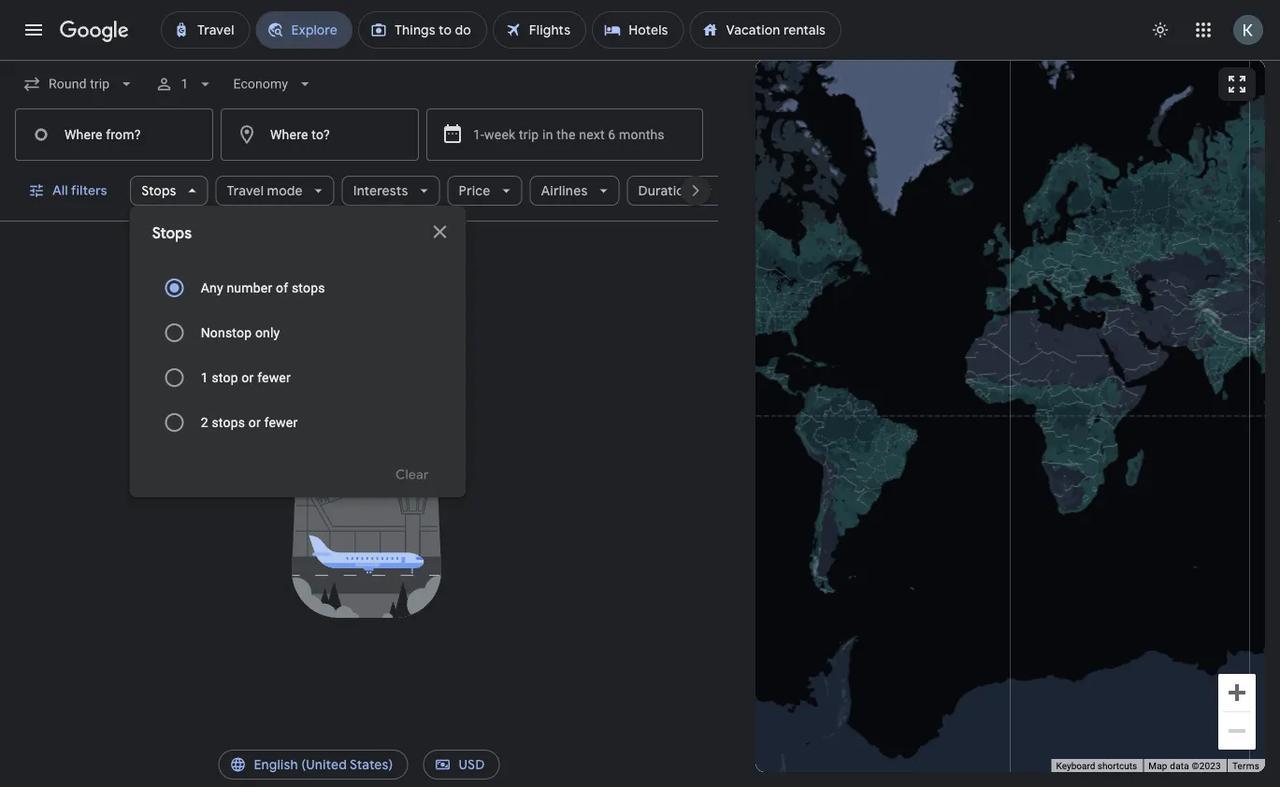 Task type: locate. For each thing, give the bounding box(es) containing it.
stops down stops popup button
[[152, 224, 192, 243]]

1 inside stops option group
[[201, 370, 208, 385]]

keyboard shortcuts
[[1056, 761, 1137, 772]]

nonstop
[[201, 325, 252, 340]]

(united
[[301, 756, 347, 773]]

stops inside popup button
[[141, 182, 176, 199]]

are
[[323, 316, 344, 333]]

you
[[348, 316, 373, 333]]

or right stop at top left
[[242, 370, 254, 385]]

1 horizontal spatial 1
[[201, 370, 208, 385]]

fewer down the "only"
[[257, 370, 291, 385]]

or down 1 stop or fewer
[[249, 415, 261, 430]]

Where to? text field
[[221, 108, 419, 161]]

1 horizontal spatial from?
[[418, 316, 457, 333]]

1 vertical spatial or
[[249, 415, 261, 430]]

0 vertical spatial 1
[[181, 76, 188, 92]]

keyboard
[[1056, 761, 1095, 772]]

None field
[[15, 67, 143, 101], [226, 67, 322, 101], [15, 67, 143, 101], [226, 67, 322, 101]]

fewer for 1 stop or fewer
[[257, 370, 291, 385]]

filters
[[71, 182, 107, 199]]

main menu image
[[22, 19, 45, 41]]

stops right filters
[[141, 182, 176, 199]]

change appearance image
[[1138, 7, 1183, 52]]

or
[[242, 370, 254, 385], [249, 415, 261, 430]]

1-week trip in the next 6 months button
[[426, 108, 703, 161]]

stops right of
[[292, 280, 325, 295]]

stops
[[141, 182, 176, 199], [152, 224, 192, 243]]

or for stop
[[242, 370, 254, 385]]

interests button
[[342, 168, 439, 213]]

0 horizontal spatial 1
[[181, 76, 188, 92]]

number
[[227, 280, 272, 295]]

states)
[[350, 756, 393, 773]]

0 vertical spatial where
[[65, 127, 102, 142]]

0 vertical spatial stops
[[141, 182, 176, 199]]

terms
[[1232, 761, 1260, 772]]

usd
[[459, 756, 485, 773]]

0 vertical spatial or
[[242, 370, 254, 385]]

english
[[254, 756, 298, 773]]

all filters button
[[17, 168, 122, 213]]

1-
[[473, 127, 484, 142]]

0 vertical spatial stops
[[292, 280, 325, 295]]

fewer
[[257, 370, 291, 385], [264, 415, 298, 430]]

1 for 1 stop or fewer
[[201, 370, 208, 385]]

any
[[201, 280, 223, 295]]

1 vertical spatial fewer
[[264, 415, 298, 430]]

1 inside popup button
[[181, 76, 188, 92]]

1 vertical spatial stops
[[152, 224, 192, 243]]

0 vertical spatial from?
[[106, 127, 141, 142]]

trip
[[519, 127, 539, 142]]

where left are
[[276, 316, 319, 333]]

where for where from?
[[65, 127, 102, 142]]

travel
[[226, 182, 263, 199]]

stops right 2
[[212, 415, 245, 430]]

0 horizontal spatial where
[[65, 127, 102, 142]]

stops option group
[[152, 266, 444, 445]]

0 horizontal spatial from?
[[106, 127, 141, 142]]

of
[[276, 280, 288, 295]]

0 horizontal spatial stops
[[212, 415, 245, 430]]

where up all filters on the left of page
[[65, 127, 102, 142]]

where are you flying from?
[[276, 316, 457, 333]]

stops
[[292, 280, 325, 295], [212, 415, 245, 430]]

mode
[[267, 182, 302, 199]]

interests
[[353, 182, 408, 199]]

from?
[[106, 127, 141, 142], [418, 316, 457, 333]]

1-week trip in the next 6 months
[[473, 127, 665, 142]]

shortcuts
[[1098, 761, 1137, 772]]

1 vertical spatial where
[[276, 316, 319, 333]]

fewer down 1 stop or fewer
[[264, 415, 298, 430]]

next image
[[673, 168, 718, 213]]

2
[[201, 415, 208, 430]]

where
[[65, 127, 102, 142], [276, 316, 319, 333]]

stop
[[212, 370, 238, 385]]

travel mode button
[[215, 168, 334, 213]]

1 horizontal spatial stops
[[292, 280, 325, 295]]

loading results progress bar
[[0, 60, 1280, 64]]

0 vertical spatial fewer
[[257, 370, 291, 385]]

1 left stop at top left
[[201, 370, 208, 385]]

1 vertical spatial from?
[[418, 316, 457, 333]]

from? right flying in the left of the page
[[418, 316, 457, 333]]

1 horizontal spatial where
[[276, 316, 319, 333]]

the
[[557, 127, 576, 142]]

1 vertical spatial 1
[[201, 370, 208, 385]]

duration button
[[626, 168, 723, 213]]

1 up where from? text box
[[181, 76, 188, 92]]

from? up filters
[[106, 127, 141, 142]]

1
[[181, 76, 188, 92], [201, 370, 208, 385]]

flying
[[376, 316, 414, 333]]

any number of stops
[[201, 280, 325, 295]]



Task type: describe. For each thing, give the bounding box(es) containing it.
close dialog image
[[429, 221, 451, 243]]

where from?
[[65, 127, 141, 142]]

data
[[1170, 761, 1189, 772]]

keyboard shortcuts button
[[1056, 760, 1137, 773]]

english (united states) button
[[218, 742, 408, 787]]

english (united states)
[[254, 756, 393, 773]]

1 vertical spatial stops
[[212, 415, 245, 430]]

in
[[542, 127, 553, 142]]

stops button
[[130, 168, 208, 213]]

terms link
[[1232, 761, 1260, 772]]

1 stop or fewer
[[201, 370, 291, 385]]

airlines
[[540, 182, 587, 199]]

Where from? text field
[[15, 108, 213, 161]]

price
[[458, 182, 490, 199]]

airlines button
[[529, 168, 619, 213]]

all filters
[[52, 182, 107, 199]]

6
[[608, 127, 616, 142]]

or for stops
[[249, 415, 261, 430]]

map region
[[532, 0, 1280, 787]]

travel mode
[[226, 182, 302, 199]]

map
[[1149, 761, 1168, 772]]

usd button
[[423, 742, 500, 787]]

next
[[579, 127, 605, 142]]

2 stops or fewer
[[201, 415, 298, 430]]

view larger map image
[[1226, 73, 1248, 95]]

nonstop only
[[201, 325, 280, 340]]

week
[[484, 127, 516, 142]]

where for where are you flying from?
[[276, 316, 319, 333]]

duration
[[638, 182, 692, 199]]

months
[[619, 127, 665, 142]]

fewer for 2 stops or fewer
[[264, 415, 298, 430]]

1 button
[[147, 62, 222, 107]]

price button
[[447, 168, 522, 213]]

map data ©2023
[[1149, 761, 1221, 772]]

only
[[255, 325, 280, 340]]

©2023
[[1192, 761, 1221, 772]]

all
[[52, 182, 68, 199]]

1 for 1
[[181, 76, 188, 92]]



Task type: vqa. For each thing, say whether or not it's contained in the screenshot.
Total duration 6 hr 8 min. element
no



